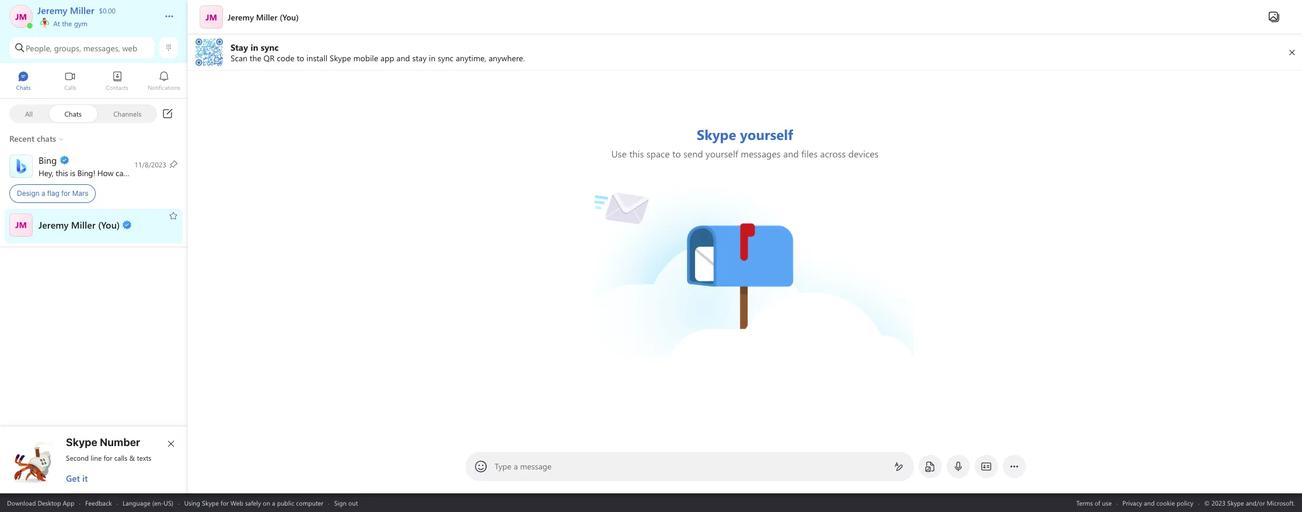 Task type: locate. For each thing, give the bounding box(es) containing it.
1 vertical spatial a
[[514, 461, 518, 472]]

skype number
[[66, 437, 140, 449]]

type
[[495, 461, 512, 472]]

cookie
[[1156, 499, 1175, 507]]

number
[[100, 437, 140, 449]]

for right flag at the left
[[61, 189, 70, 198]]

how
[[97, 167, 114, 178]]

terms
[[1076, 499, 1093, 507]]

policy
[[1177, 499, 1194, 507]]

1 horizontal spatial a
[[272, 499, 275, 507]]

skype right using
[[202, 499, 219, 507]]

desktop
[[38, 499, 61, 507]]

0 vertical spatial for
[[61, 189, 70, 198]]

using
[[184, 499, 200, 507]]

get it
[[66, 473, 88, 484]]

terms of use
[[1076, 499, 1112, 507]]

can
[[116, 167, 128, 178]]

0 vertical spatial skype
[[66, 437, 97, 449]]

a for message
[[514, 461, 518, 472]]

tab list
[[0, 66, 187, 98]]

it
[[82, 473, 88, 484]]

flag
[[47, 189, 59, 198]]

skype up second
[[66, 437, 97, 449]]

&
[[129, 453, 135, 463]]

a
[[41, 189, 45, 198], [514, 461, 518, 472], [272, 499, 275, 507]]

Type a message text field
[[495, 461, 885, 473]]

safely
[[245, 499, 261, 507]]

skype
[[66, 437, 97, 449], [202, 499, 219, 507]]

design
[[17, 189, 39, 198]]

at the gym
[[51, 19, 87, 28]]

using skype for web safely on a public computer link
[[184, 499, 323, 507]]

2 horizontal spatial for
[[221, 499, 229, 507]]

a for flag
[[41, 189, 45, 198]]

this
[[56, 167, 68, 178]]

1 horizontal spatial for
[[104, 453, 112, 463]]

2 vertical spatial for
[[221, 499, 229, 507]]

0 vertical spatial a
[[41, 189, 45, 198]]

for inside skype number "element"
[[104, 453, 112, 463]]

privacy and cookie policy link
[[1123, 499, 1194, 507]]

a right the on
[[272, 499, 275, 507]]

2 horizontal spatial a
[[514, 461, 518, 472]]

1 horizontal spatial skype
[[202, 499, 219, 507]]

channels
[[113, 109, 141, 118]]

0 horizontal spatial a
[[41, 189, 45, 198]]

us)
[[164, 499, 173, 507]]

a left flag at the left
[[41, 189, 45, 198]]

people,
[[26, 42, 52, 53]]

0 horizontal spatial skype
[[66, 437, 97, 449]]

the
[[62, 19, 72, 28]]

hey, this is bing ! how can i help you today?
[[39, 167, 192, 178]]

i
[[130, 167, 132, 178]]

1 vertical spatial for
[[104, 453, 112, 463]]

sign out link
[[334, 499, 358, 507]]

second line for calls & texts
[[66, 453, 151, 463]]

a right type
[[514, 461, 518, 472]]

help
[[134, 167, 149, 178]]

messages,
[[83, 42, 120, 53]]

feedback
[[85, 499, 112, 507]]

get
[[66, 473, 80, 484]]

people, groups, messages, web
[[26, 42, 137, 53]]

for right line
[[104, 453, 112, 463]]

at
[[53, 19, 60, 28]]

type a message
[[495, 461, 552, 472]]

today?
[[167, 167, 190, 178]]

for left web
[[221, 499, 229, 507]]

use
[[1102, 499, 1112, 507]]

for
[[61, 189, 70, 198], [104, 453, 112, 463], [221, 499, 229, 507]]



Task type: describe. For each thing, give the bounding box(es) containing it.
1 vertical spatial skype
[[202, 499, 219, 507]]

is
[[70, 167, 75, 178]]

at the gym button
[[37, 16, 153, 28]]

language (en-us) link
[[123, 499, 173, 507]]

language (en-us)
[[123, 499, 173, 507]]

using skype for web safely on a public computer
[[184, 499, 323, 507]]

of
[[1095, 499, 1100, 507]]

you
[[151, 167, 164, 178]]

people, groups, messages, web button
[[9, 37, 155, 58]]

design a flag for mars
[[17, 189, 88, 198]]

2 vertical spatial a
[[272, 499, 275, 507]]

web
[[230, 499, 243, 507]]

groups,
[[54, 42, 81, 53]]

web
[[122, 42, 137, 53]]

gym
[[74, 19, 87, 28]]

public
[[277, 499, 294, 507]]

second
[[66, 453, 89, 463]]

!
[[93, 167, 95, 178]]

privacy and cookie policy
[[1123, 499, 1194, 507]]

calls
[[114, 453, 127, 463]]

sign
[[334, 499, 347, 507]]

chats
[[64, 109, 82, 118]]

and
[[1144, 499, 1155, 507]]

(en-
[[152, 499, 164, 507]]

mars
[[72, 189, 88, 198]]

terms of use link
[[1076, 499, 1112, 507]]

skype inside skype number "element"
[[66, 437, 97, 449]]

message
[[520, 461, 552, 472]]

app
[[63, 499, 74, 507]]

line
[[91, 453, 102, 463]]

download desktop app link
[[7, 499, 74, 507]]

language
[[123, 499, 150, 507]]

privacy
[[1123, 499, 1142, 507]]

0 horizontal spatial for
[[61, 189, 70, 198]]

download desktop app
[[7, 499, 74, 507]]

download
[[7, 499, 36, 507]]

texts
[[137, 453, 151, 463]]

for for using skype for web safely on a public computer
[[221, 499, 229, 507]]

computer
[[296, 499, 323, 507]]

hey,
[[39, 167, 53, 178]]

all
[[25, 109, 33, 118]]

skype number element
[[10, 437, 178, 484]]

out
[[348, 499, 358, 507]]

on
[[263, 499, 270, 507]]

sign out
[[334, 499, 358, 507]]

feedback link
[[85, 499, 112, 507]]

bing
[[77, 167, 93, 178]]

for for second line for calls & texts
[[104, 453, 112, 463]]



Task type: vqa. For each thing, say whether or not it's contained in the screenshot.
the right want
no



